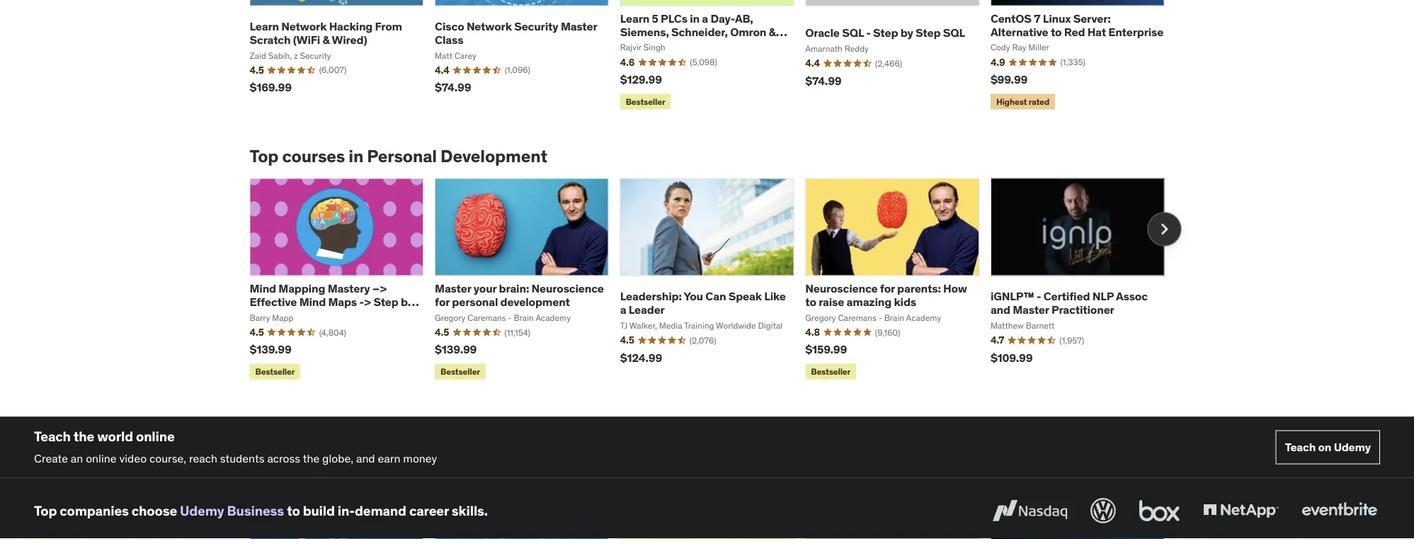 Task type: describe. For each thing, give the bounding box(es) containing it.
carousel element
[[250, 178, 1182, 383]]

siemens,
[[620, 24, 669, 39]]

you
[[684, 289, 703, 303]]

leader
[[629, 303, 665, 317]]

assoc
[[1117, 289, 1148, 303]]

personal
[[452, 295, 498, 309]]

an
[[71, 451, 83, 465]]

0 horizontal spatial mind
[[250, 281, 276, 296]]

kids
[[894, 295, 917, 309]]

amazing
[[847, 295, 892, 309]]

7
[[1034, 11, 1041, 25]]

–>
[[373, 281, 387, 296]]

schneider,
[[672, 24, 728, 39]]

wired)
[[332, 32, 367, 47]]

a inside leadership: you can speak like a leader
[[620, 303, 627, 317]]

a inside learn 5 plcs in a day-ab, siemens, schneider, omron & delta
[[702, 11, 709, 25]]

teach on udemy
[[1286, 440, 1372, 455]]

mastery
[[328, 281, 370, 296]]

neuroscience inside neuroscience for parents: how to raise amazing kids
[[806, 281, 878, 296]]

neuroscience for parents: how to raise amazing kids link
[[806, 281, 968, 309]]

omron
[[731, 24, 767, 39]]

build
[[303, 502, 335, 519]]

practitioner
[[1052, 303, 1115, 317]]

skills.
[[452, 502, 488, 519]]

1 horizontal spatial by
[[901, 26, 914, 40]]

1 horizontal spatial -
[[867, 26, 871, 40]]

students
[[220, 451, 265, 465]]

development
[[441, 146, 548, 167]]

enterprise
[[1109, 24, 1164, 39]]

5
[[652, 11, 659, 25]]

parents:
[[898, 281, 941, 296]]

effective
[[250, 295, 297, 309]]

ignlp™ - certified nlp  assoc and master practitioner link
[[991, 289, 1148, 317]]

security
[[514, 19, 559, 33]]

across
[[267, 451, 300, 465]]

>
[[364, 295, 371, 309]]

master inside master your brain: neuroscience for personal development
[[435, 281, 471, 296]]

certified
[[1044, 289, 1091, 303]]

master inside the ignlp™ - certified nlp  assoc and master practitioner
[[1013, 303, 1050, 317]]

top for top companies choose udemy business to build in-demand career skills.
[[34, 502, 57, 519]]

hat
[[1088, 24, 1107, 39]]

can
[[706, 289, 726, 303]]

personal
[[367, 146, 437, 167]]

teach for the
[[34, 428, 71, 445]]

in inside learn 5 plcs in a day-ab, siemens, schneider, omron & delta
[[690, 11, 700, 25]]

top courses in personal development
[[250, 146, 548, 167]]

courses
[[282, 146, 345, 167]]

delta
[[620, 38, 649, 53]]

demand
[[355, 502, 407, 519]]

1 horizontal spatial udemy
[[1334, 440, 1372, 455]]

leadership: you can speak like a leader
[[620, 289, 786, 317]]

centos 7 linux server: alternative to red hat enterprise link
[[991, 11, 1164, 39]]

centos 7 linux server: alternative to red hat enterprise
[[991, 11, 1164, 39]]

eventbrite image
[[1299, 495, 1381, 527]]

1 vertical spatial the
[[303, 451, 320, 465]]

next image
[[1154, 218, 1176, 241]]

mapping
[[279, 281, 325, 296]]

scratch
[[250, 32, 291, 47]]

raise
[[819, 295, 845, 309]]

mind mapping mastery –> effective mind maps -> step by step link
[[250, 281, 419, 323]]

class
[[435, 32, 464, 47]]

neuroscience for parents: how to raise amazing kids
[[806, 281, 968, 309]]

world
[[97, 428, 133, 445]]

1 horizontal spatial mind
[[299, 295, 326, 309]]

on
[[1319, 440, 1332, 455]]

hacking
[[329, 19, 373, 33]]

top companies choose udemy business to build in-demand career skills.
[[34, 502, 488, 519]]

neuroscience inside master your brain: neuroscience for personal development
[[532, 281, 604, 296]]

plcs
[[661, 11, 688, 25]]

2 sql from the left
[[943, 26, 966, 40]]

udemy business link
[[180, 502, 284, 519]]

server:
[[1074, 11, 1111, 25]]

choose
[[132, 502, 177, 519]]

to inside neuroscience for parents: how to raise amazing kids
[[806, 295, 817, 309]]

box image
[[1136, 495, 1184, 527]]

oracle
[[806, 26, 840, 40]]

companies
[[60, 502, 129, 519]]

to for centos 7 linux server: alternative to red hat enterprise
[[1051, 24, 1062, 39]]

development
[[501, 295, 570, 309]]

centos
[[991, 11, 1032, 25]]

course,
[[149, 451, 186, 465]]

master your brain: neuroscience for personal development
[[435, 281, 604, 309]]



Task type: vqa. For each thing, say whether or not it's contained in the screenshot.
the left Top
yes



Task type: locate. For each thing, give the bounding box(es) containing it.
nasdaq image
[[990, 495, 1071, 527]]

video
[[119, 451, 147, 465]]

0 horizontal spatial to
[[287, 502, 300, 519]]

business
[[227, 502, 284, 519]]

for
[[881, 281, 895, 296], [435, 295, 450, 309]]

0 horizontal spatial teach
[[34, 428, 71, 445]]

network inside the cisco network security master class
[[467, 19, 512, 33]]

learn 5 plcs in a day-ab, siemens, schneider, omron & delta
[[620, 11, 776, 53]]

in right courses
[[349, 146, 364, 167]]

1 horizontal spatial sql
[[943, 26, 966, 40]]

career
[[409, 502, 449, 519]]

1 vertical spatial a
[[620, 303, 627, 317]]

cisco network security master class link
[[435, 19, 597, 47]]

0 vertical spatial to
[[1051, 24, 1062, 39]]

speak
[[729, 289, 762, 303]]

online up course,
[[136, 428, 175, 445]]

0 vertical spatial top
[[250, 146, 279, 167]]

top
[[250, 146, 279, 167], [34, 502, 57, 519]]

alternative
[[991, 24, 1049, 39]]

1 horizontal spatial &
[[769, 24, 776, 39]]

- right maps
[[359, 295, 364, 309]]

top for top courses in personal development
[[250, 146, 279, 167]]

1 vertical spatial master
[[435, 281, 471, 296]]

1 horizontal spatial teach
[[1286, 440, 1316, 455]]

0 horizontal spatial online
[[86, 451, 117, 465]]

and inside teach the world online create an online video course, reach students across the globe, and earn money
[[356, 451, 375, 465]]

cisco
[[435, 19, 464, 33]]

- inside mind mapping mastery –> effective mind maps -> step by step
[[359, 295, 364, 309]]

globe,
[[322, 451, 354, 465]]

2 network from the left
[[467, 19, 512, 33]]

reach
[[189, 451, 217, 465]]

and inside the ignlp™ - certified nlp  assoc and master practitioner
[[991, 303, 1011, 317]]

0 vertical spatial udemy
[[1334, 440, 1372, 455]]

leadership:
[[620, 289, 682, 303]]

a
[[702, 11, 709, 25], [620, 303, 627, 317]]

to left red
[[1051, 24, 1062, 39]]

oracle sql - step by step sql link
[[806, 26, 966, 40]]

1 horizontal spatial network
[[467, 19, 512, 33]]

2 horizontal spatial -
[[1037, 289, 1042, 303]]

linux
[[1043, 11, 1071, 25]]

online right an
[[86, 451, 117, 465]]

0 vertical spatial the
[[74, 428, 94, 445]]

learn inside learn 5 plcs in a day-ab, siemens, schneider, omron & delta
[[620, 11, 650, 25]]

network left hacking
[[282, 19, 327, 33]]

1 horizontal spatial in
[[690, 11, 700, 25]]

- right ignlp™
[[1037, 289, 1042, 303]]

create
[[34, 451, 68, 465]]

sql left "alternative"
[[943, 26, 966, 40]]

0 horizontal spatial and
[[356, 451, 375, 465]]

by inside mind mapping mastery –> effective mind maps -> step by step
[[401, 295, 414, 309]]

master your brain: neuroscience for personal development link
[[435, 281, 604, 309]]

0 horizontal spatial udemy
[[180, 502, 224, 519]]

top left courses
[[250, 146, 279, 167]]

0 horizontal spatial in
[[349, 146, 364, 167]]

teach inside teach the world online create an online video course, reach students across the globe, and earn money
[[34, 428, 71, 445]]

0 horizontal spatial &
[[323, 32, 330, 47]]

a left day-
[[702, 11, 709, 25]]

teach the world online create an online video course, reach students across the globe, and earn money
[[34, 428, 437, 465]]

the up an
[[74, 428, 94, 445]]

learn left '5'
[[620, 11, 650, 25]]

mind left the mapping
[[250, 281, 276, 296]]

1 horizontal spatial for
[[881, 281, 895, 296]]

brain:
[[499, 281, 529, 296]]

- right oracle
[[867, 26, 871, 40]]

0 vertical spatial by
[[901, 26, 914, 40]]

master left practitioner at the bottom right of page
[[1013, 303, 1050, 317]]

nlp
[[1093, 289, 1114, 303]]

0 horizontal spatial master
[[435, 281, 471, 296]]

in right plcs
[[690, 11, 700, 25]]

maps
[[328, 295, 357, 309]]

teach left on
[[1286, 440, 1316, 455]]

for inside neuroscience for parents: how to raise amazing kids
[[881, 281, 895, 296]]

teach up create in the bottom of the page
[[34, 428, 71, 445]]

1 horizontal spatial a
[[702, 11, 709, 25]]

udemy
[[1334, 440, 1372, 455], [180, 502, 224, 519]]

1 vertical spatial top
[[34, 502, 57, 519]]

by
[[901, 26, 914, 40], [401, 295, 414, 309]]

neuroscience left kids
[[806, 281, 878, 296]]

learn for learn 5 plcs in a day-ab, siemens, schneider, omron & delta
[[620, 11, 650, 25]]

(wifi
[[293, 32, 320, 47]]

money
[[403, 451, 437, 465]]

0 vertical spatial a
[[702, 11, 709, 25]]

2 neuroscience from the left
[[806, 281, 878, 296]]

master left your
[[435, 281, 471, 296]]

1 sql from the left
[[842, 26, 864, 40]]

learn 5 plcs in a day-ab, siemens, schneider, omron & delta link
[[620, 11, 788, 53]]

learn for learn network hacking from scratch (wifi & wired)
[[250, 19, 279, 33]]

2 vertical spatial to
[[287, 502, 300, 519]]

a left leader
[[620, 303, 627, 317]]

2 horizontal spatial to
[[1051, 24, 1062, 39]]

network for scratch
[[282, 19, 327, 33]]

to left 'raise'
[[806, 295, 817, 309]]

master inside the cisco network security master class
[[561, 19, 597, 33]]

and
[[991, 303, 1011, 317], [356, 451, 375, 465]]

0 horizontal spatial for
[[435, 295, 450, 309]]

0 horizontal spatial learn
[[250, 19, 279, 33]]

day-
[[711, 11, 735, 25]]

red
[[1065, 24, 1086, 39]]

for left personal
[[435, 295, 450, 309]]

network inside learn network hacking from scratch (wifi & wired)
[[282, 19, 327, 33]]

network for class
[[467, 19, 512, 33]]

teach on udemy link
[[1276, 430, 1381, 464]]

1 horizontal spatial online
[[136, 428, 175, 445]]

0 horizontal spatial the
[[74, 428, 94, 445]]

0 horizontal spatial network
[[282, 19, 327, 33]]

mind
[[250, 281, 276, 296], [299, 295, 326, 309]]

to left build
[[287, 502, 300, 519]]

in
[[690, 11, 700, 25], [349, 146, 364, 167]]

0 horizontal spatial sql
[[842, 26, 864, 40]]

1 vertical spatial udemy
[[180, 502, 224, 519]]

top left companies
[[34, 502, 57, 519]]

neuroscience right brain:
[[532, 281, 604, 296]]

online
[[136, 428, 175, 445], [86, 451, 117, 465]]

to for top companies choose udemy business to build in-demand career skills.
[[287, 502, 300, 519]]

1 neuroscience from the left
[[532, 281, 604, 296]]

and left earn
[[356, 451, 375, 465]]

& inside learn 5 plcs in a day-ab, siemens, schneider, omron & delta
[[769, 24, 776, 39]]

ab,
[[735, 11, 754, 25]]

1 horizontal spatial top
[[250, 146, 279, 167]]

0 horizontal spatial -
[[359, 295, 364, 309]]

network right cisco
[[467, 19, 512, 33]]

0 vertical spatial master
[[561, 19, 597, 33]]

teach for on
[[1286, 440, 1316, 455]]

sql right oracle
[[842, 26, 864, 40]]

&
[[769, 24, 776, 39], [323, 32, 330, 47]]

0 horizontal spatial a
[[620, 303, 627, 317]]

to
[[1051, 24, 1062, 39], [806, 295, 817, 309], [287, 502, 300, 519]]

0 vertical spatial in
[[690, 11, 700, 25]]

1 horizontal spatial master
[[561, 19, 597, 33]]

& inside learn network hacking from scratch (wifi & wired)
[[323, 32, 330, 47]]

teach
[[34, 428, 71, 445], [1286, 440, 1316, 455]]

0 vertical spatial and
[[991, 303, 1011, 317]]

0 horizontal spatial top
[[34, 502, 57, 519]]

neuroscience
[[532, 281, 604, 296], [806, 281, 878, 296]]

1 vertical spatial in
[[349, 146, 364, 167]]

1 horizontal spatial to
[[806, 295, 817, 309]]

1 horizontal spatial neuroscience
[[806, 281, 878, 296]]

to inside centos 7 linux server: alternative to red hat enterprise
[[1051, 24, 1062, 39]]

how
[[944, 281, 968, 296]]

mind left maps
[[299, 295, 326, 309]]

volkswagen image
[[1088, 495, 1119, 527]]

for left parents: in the right bottom of the page
[[881, 281, 895, 296]]

mind mapping mastery –> effective mind maps -> step by step
[[250, 281, 414, 323]]

1 vertical spatial by
[[401, 295, 414, 309]]

sql
[[842, 26, 864, 40], [943, 26, 966, 40]]

udemy right on
[[1334, 440, 1372, 455]]

the left globe,
[[303, 451, 320, 465]]

0 horizontal spatial by
[[401, 295, 414, 309]]

learn network hacking from scratch (wifi & wired) link
[[250, 19, 402, 47]]

master right security
[[561, 19, 597, 33]]

earn
[[378, 451, 401, 465]]

network
[[282, 19, 327, 33], [467, 19, 512, 33]]

your
[[474, 281, 497, 296]]

1 horizontal spatial and
[[991, 303, 1011, 317]]

cisco network security master class
[[435, 19, 597, 47]]

udemy right the choose on the bottom left of page
[[180, 502, 224, 519]]

2 vertical spatial master
[[1013, 303, 1050, 317]]

and left certified
[[991, 303, 1011, 317]]

- inside the ignlp™ - certified nlp  assoc and master practitioner
[[1037, 289, 1042, 303]]

ignlp™
[[991, 289, 1035, 303]]

1 vertical spatial and
[[356, 451, 375, 465]]

netapp image
[[1201, 495, 1282, 527]]

ignlp™ - certified nlp  assoc and master practitioner
[[991, 289, 1148, 317]]

0 vertical spatial online
[[136, 428, 175, 445]]

& right (wifi
[[323, 32, 330, 47]]

learn left (wifi
[[250, 19, 279, 33]]

1 network from the left
[[282, 19, 327, 33]]

oracle sql - step by step sql
[[806, 26, 966, 40]]

2 horizontal spatial master
[[1013, 303, 1050, 317]]

from
[[375, 19, 402, 33]]

for inside master your brain: neuroscience for personal development
[[435, 295, 450, 309]]

1 horizontal spatial learn
[[620, 11, 650, 25]]

1 vertical spatial online
[[86, 451, 117, 465]]

1 horizontal spatial the
[[303, 451, 320, 465]]

leadership: you can speak like a leader link
[[620, 289, 786, 317]]

& right omron
[[769, 24, 776, 39]]

learn inside learn network hacking from scratch (wifi & wired)
[[250, 19, 279, 33]]

1 vertical spatial to
[[806, 295, 817, 309]]

learn network hacking from scratch (wifi & wired)
[[250, 19, 402, 47]]

in-
[[338, 502, 355, 519]]

like
[[765, 289, 786, 303]]

0 horizontal spatial neuroscience
[[532, 281, 604, 296]]



